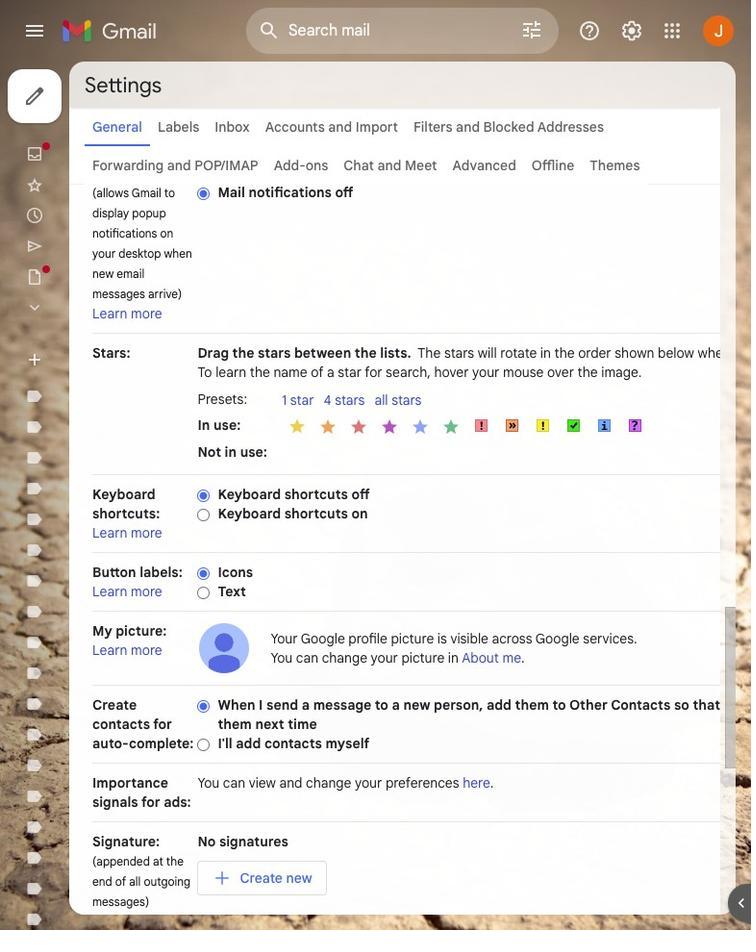 Task type: locate. For each thing, give the bounding box(es) containing it.
i
[[259, 696, 263, 714], [724, 696, 728, 714]]

a
[[302, 696, 310, 714], [392, 696, 400, 714]]

2 learn from the top
[[92, 524, 127, 542]]

add left them
[[487, 696, 512, 714]]

contacts
[[92, 716, 150, 733], [264, 735, 322, 752]]

more inside button labels: learn more
[[131, 583, 162, 600]]

0 vertical spatial for
[[153, 716, 172, 733]]

2 horizontal spatial new
[[403, 696, 430, 714]]

on down popup
[[160, 226, 173, 240]]

shown
[[615, 344, 655, 362]]

you
[[734, 344, 751, 362]]

in right the not
[[225, 443, 237, 460]]

contacts inside create contacts for auto-complete:
[[92, 716, 150, 733]]

settings image
[[620, 19, 643, 42]]

1 learn from the top
[[92, 305, 127, 322]]

you
[[271, 649, 293, 667], [198, 774, 220, 792]]

0 horizontal spatial add
[[236, 735, 261, 752]]

between
[[294, 344, 351, 362]]

1 horizontal spatial in
[[448, 649, 459, 667]]

support image
[[578, 19, 601, 42]]

use: right in at left
[[214, 416, 241, 433]]

meet
[[405, 157, 437, 174]]

more inside my picture: learn more
[[131, 642, 162, 659]]

google right your
[[301, 630, 345, 647]]

and down the 'labels' link
[[167, 157, 191, 174]]

0 vertical spatial .
[[521, 649, 525, 667]]

to
[[164, 186, 175, 200], [375, 696, 389, 714], [553, 696, 566, 714]]

0 horizontal spatial i
[[259, 696, 263, 714]]

chat and meet link
[[344, 157, 437, 174]]

0 vertical spatial in
[[540, 344, 551, 362]]

and for accounts
[[328, 118, 352, 136]]

create up auto-
[[92, 696, 137, 714]]

more down arrive)
[[131, 305, 162, 322]]

0 horizontal spatial when
[[164, 246, 192, 261]]

you down your
[[271, 649, 293, 667]]

1 horizontal spatial google
[[536, 630, 580, 647]]

the stars will rotate in the order shown below when you
[[198, 344, 751, 381]]

learn down my
[[92, 642, 127, 659]]

when
[[164, 246, 192, 261], [698, 344, 731, 362]]

desktop
[[119, 246, 161, 261]]

picture
[[391, 630, 434, 647], [402, 649, 445, 667]]

here
[[463, 774, 490, 792]]

contacts up auto-
[[92, 716, 150, 733]]

picture down is
[[402, 649, 445, 667]]

and right chat
[[378, 157, 402, 174]]

more
[[131, 305, 162, 322], [131, 524, 162, 542], [131, 583, 162, 600], [131, 642, 162, 659]]

0 vertical spatial new
[[92, 266, 114, 281]]

1 horizontal spatial i
[[724, 696, 728, 714]]

1 vertical spatial change
[[306, 774, 352, 792]]

1 horizontal spatial create
[[240, 870, 283, 887]]

all
[[375, 391, 388, 409], [129, 874, 141, 889]]

general link
[[92, 118, 142, 136]]

0 horizontal spatial create
[[92, 696, 137, 714]]

Keyboard shortcuts off radio
[[198, 488, 210, 503]]

more down shortcuts:
[[131, 524, 162, 542]]

below
[[658, 344, 694, 362]]

no signatures
[[198, 833, 288, 850]]

when for below
[[698, 344, 731, 362]]

and right view
[[279, 774, 303, 792]]

contacts down send
[[264, 735, 322, 752]]

add-
[[274, 157, 306, 174]]

to right them
[[553, 696, 566, 714]]

notifications down the add-
[[249, 184, 332, 201]]

keyboard right keyboard shortcuts off option
[[218, 486, 281, 503]]

4
[[324, 391, 331, 409]]

keyboard shortcuts on
[[218, 505, 368, 522]]

2 vertical spatial new
[[286, 870, 312, 887]]

1 shortcuts from the top
[[284, 486, 348, 503]]

forwarding and pop/imap link
[[92, 157, 258, 174]]

stars
[[258, 344, 291, 362], [444, 344, 474, 362], [335, 391, 365, 409], [392, 391, 422, 409]]

all inside the signature: (appended at the end of all outgoing messages)
[[129, 874, 141, 889]]

to right gmail
[[164, 186, 175, 200]]

learn
[[92, 305, 127, 322], [92, 524, 127, 542], [92, 583, 127, 600], [92, 642, 127, 659]]

1 vertical spatial can
[[732, 696, 751, 714]]

1 vertical spatial new
[[403, 696, 430, 714]]

0 vertical spatial your
[[92, 246, 116, 261]]

1 vertical spatial for
[[141, 794, 160, 811]]

stars inside the stars will rotate in the order shown below when you
[[444, 344, 474, 362]]

1 horizontal spatial when
[[698, 344, 731, 362]]

auto-
[[92, 735, 129, 752]]

create inside create contacts for auto-complete:
[[92, 696, 137, 714]]

forwarding
[[92, 157, 164, 174]]

create down signatures
[[240, 870, 283, 887]]

main menu image
[[23, 19, 46, 42]]

2 more from the top
[[131, 524, 162, 542]]

new down signatures
[[286, 870, 312, 887]]

your inside your google profile picture is visible across google services. you can change your picture in about me .
[[371, 649, 398, 667]]

when inside the stars will rotate in the order shown below when you
[[698, 344, 731, 362]]

4 learn more link from the top
[[92, 642, 162, 659]]

0 horizontal spatial all
[[129, 874, 141, 889]]

a right the message
[[392, 696, 400, 714]]

blocked
[[483, 118, 534, 136]]

1 horizontal spatial notifications
[[249, 184, 332, 201]]

can left view
[[223, 774, 245, 792]]

3 more from the top
[[131, 583, 162, 600]]

0 vertical spatial on
[[160, 226, 173, 240]]

the
[[232, 344, 254, 362], [355, 344, 377, 362], [555, 344, 575, 362], [166, 854, 184, 869]]

2 vertical spatial in
[[448, 649, 459, 667]]

learn down shortcuts:
[[92, 524, 127, 542]]

your down 'myself'
[[355, 774, 382, 792]]

i'll add contacts myself
[[218, 735, 370, 752]]

when right desktop in the top of the page
[[164, 246, 192, 261]]

1
[[282, 391, 287, 409]]

offline link
[[532, 157, 574, 174]]

create new button
[[198, 861, 328, 896]]

lists.
[[380, 344, 411, 362]]

0 vertical spatial add
[[487, 696, 512, 714]]

drag
[[198, 344, 229, 362]]

When I send a message to a new person, add them to Other Contacts so that I can auto-complete to them next time radio
[[198, 699, 210, 714]]

1 horizontal spatial on
[[352, 505, 368, 522]]

create for create contacts for auto-complete:
[[92, 696, 137, 714]]

display
[[92, 206, 129, 220]]

0 horizontal spatial you
[[198, 774, 220, 792]]

more inside keyboard shortcuts: learn more
[[131, 524, 162, 542]]

keyboard inside keyboard shortcuts: learn more
[[92, 486, 156, 503]]

i left send
[[259, 696, 263, 714]]

shortcuts up keyboard shortcuts on
[[284, 486, 348, 503]]

1 horizontal spatial new
[[286, 870, 312, 887]]

can down your
[[296, 649, 318, 667]]

presets:
[[198, 391, 247, 408]]

complete:
[[129, 735, 194, 752]]

0 horizontal spatial a
[[302, 696, 310, 714]]

messages)
[[92, 895, 149, 909]]

change inside importance signals for ads: you can view and change your preferences here .
[[306, 774, 352, 792]]

ads:
[[164, 794, 191, 811]]

all down lists.
[[375, 391, 388, 409]]

0 vertical spatial you
[[271, 649, 293, 667]]

0 vertical spatial notifications
[[249, 184, 332, 201]]

so
[[674, 696, 690, 714]]

advanced search options image
[[513, 11, 551, 49]]

1 horizontal spatial can
[[296, 649, 318, 667]]

0 horizontal spatial in
[[225, 443, 237, 460]]

learn for button
[[92, 583, 127, 600]]

1 vertical spatial .
[[490, 774, 494, 792]]

a right send
[[302, 696, 310, 714]]

use: down the in use:
[[240, 443, 267, 460]]

arrive)
[[148, 287, 182, 301]]

0 horizontal spatial on
[[160, 226, 173, 240]]

shortcuts for on
[[284, 505, 348, 522]]

2 horizontal spatial can
[[732, 696, 751, 714]]

use:
[[214, 416, 241, 433], [240, 443, 267, 460]]

keyboard up shortcuts:
[[92, 486, 156, 503]]

change inside your google profile picture is visible across google services. you can change your picture in about me .
[[322, 649, 367, 667]]

learn more link for my picture: learn more
[[92, 642, 162, 659]]

4 learn from the top
[[92, 642, 127, 659]]

at
[[153, 854, 163, 869]]

2 horizontal spatial to
[[553, 696, 566, 714]]

navigation
[[0, 62, 231, 930]]

1 vertical spatial your
[[371, 649, 398, 667]]

learn inside keyboard shortcuts: learn more
[[92, 524, 127, 542]]

1 more from the top
[[131, 305, 162, 322]]

1 horizontal spatial .
[[521, 649, 525, 667]]

ons
[[306, 157, 328, 174]]

learn inside button labels: learn more
[[92, 583, 127, 600]]

0 vertical spatial contacts
[[92, 716, 150, 733]]

keyboard for keyboard shortcuts off
[[218, 486, 281, 503]]

new inside (allows gmail to display popup notifications on your desktop when new email messages arrive) learn more
[[92, 266, 114, 281]]

change down profile
[[322, 649, 367, 667]]

more down labels:
[[131, 583, 162, 600]]

1 horizontal spatial contacts
[[264, 735, 322, 752]]

notifications
[[249, 184, 332, 201], [92, 226, 157, 240]]

you down i'll add contacts myself option
[[198, 774, 220, 792]]

0 vertical spatial use:
[[214, 416, 241, 433]]

i right that
[[724, 696, 728, 714]]

1 vertical spatial use:
[[240, 443, 267, 460]]

when for desktop
[[164, 246, 192, 261]]

when left you
[[698, 344, 731, 362]]

accounts and import
[[265, 118, 398, 136]]

new up messages
[[92, 266, 114, 281]]

drag the stars between the lists.
[[198, 344, 411, 362]]

change down 'myself'
[[306, 774, 352, 792]]

1 horizontal spatial a
[[392, 696, 400, 714]]

1 vertical spatial shortcuts
[[284, 505, 348, 522]]

off down chat
[[335, 184, 353, 201]]

learn down 'button'
[[92, 583, 127, 600]]

0 vertical spatial all
[[375, 391, 388, 409]]

in down visible on the bottom
[[448, 649, 459, 667]]

and for filters
[[456, 118, 480, 136]]

learn more link down 'button'
[[92, 583, 162, 600]]

shortcuts for off
[[284, 486, 348, 503]]

shortcuts
[[284, 486, 348, 503], [284, 505, 348, 522]]

myself
[[326, 735, 370, 752]]

that
[[693, 696, 720, 714]]

more down picture:
[[131, 642, 162, 659]]

0 horizontal spatial can
[[223, 774, 245, 792]]

when inside (allows gmail to display popup notifications on your desktop when new email messages arrive) learn more
[[164, 246, 192, 261]]

across
[[492, 630, 532, 647]]

google right across
[[536, 630, 580, 647]]

for
[[153, 716, 172, 733], [141, 794, 160, 811]]

0 vertical spatial when
[[164, 246, 192, 261]]

import
[[356, 118, 398, 136]]

more for my
[[131, 642, 162, 659]]

1 horizontal spatial you
[[271, 649, 293, 667]]

on down keyboard shortcuts off
[[352, 505, 368, 522]]

more inside (allows gmail to display popup notifications on your desktop when new email messages arrive) learn more
[[131, 305, 162, 322]]

your
[[271, 630, 298, 647]]

learn more link
[[92, 305, 162, 322], [92, 524, 162, 542], [92, 583, 162, 600], [92, 642, 162, 659]]

in
[[540, 344, 551, 362], [225, 443, 237, 460], [448, 649, 459, 667]]

0 horizontal spatial .
[[490, 774, 494, 792]]

all stars link
[[375, 391, 431, 411]]

Text radio
[[198, 586, 210, 600]]

0 horizontal spatial notifications
[[92, 226, 157, 240]]

0 horizontal spatial contacts
[[92, 716, 150, 733]]

google
[[301, 630, 345, 647], [536, 630, 580, 647]]

to right the message
[[375, 696, 389, 714]]

shortcuts down keyboard shortcuts off
[[284, 505, 348, 522]]

3 learn from the top
[[92, 583, 127, 600]]

for inside create contacts for auto-complete:
[[153, 716, 172, 733]]

0 horizontal spatial new
[[92, 266, 114, 281]]

learn more link down shortcuts:
[[92, 524, 162, 542]]

can right that
[[732, 696, 751, 714]]

2 vertical spatial can
[[223, 774, 245, 792]]

when i send a message to a new person, add them to other contacts so that i can
[[218, 696, 751, 733]]

picture left is
[[391, 630, 434, 647]]

3 learn more link from the top
[[92, 583, 162, 600]]

email
[[117, 266, 145, 281]]

0 vertical spatial can
[[296, 649, 318, 667]]

your left desktop in the top of the page
[[92, 246, 116, 261]]

0 vertical spatial off
[[335, 184, 353, 201]]

the inside the stars will rotate in the order shown below when you
[[555, 344, 575, 362]]

1 vertical spatial create
[[240, 870, 283, 887]]

1 horizontal spatial add
[[487, 696, 512, 714]]

0 vertical spatial shortcuts
[[284, 486, 348, 503]]

new inside button
[[286, 870, 312, 887]]

your down profile
[[371, 649, 398, 667]]

stars left will
[[444, 344, 474, 362]]

notifications down display
[[92, 226, 157, 240]]

keyboard right keyboard shortcuts on radio
[[218, 505, 281, 522]]

popup
[[132, 206, 166, 220]]

search mail image
[[252, 13, 287, 48]]

for for signals
[[141, 794, 160, 811]]

and
[[328, 118, 352, 136], [456, 118, 480, 136], [167, 157, 191, 174], [378, 157, 402, 174], [279, 774, 303, 792]]

1 learn more link from the top
[[92, 305, 162, 322]]

and right the 'filters'
[[456, 118, 480, 136]]

2 horizontal spatial in
[[540, 344, 551, 362]]

. down across
[[521, 649, 525, 667]]

all right of
[[129, 874, 141, 889]]

1 vertical spatial contacts
[[264, 735, 322, 752]]

2 learn more link from the top
[[92, 524, 162, 542]]

on
[[160, 226, 173, 240], [352, 505, 368, 522]]

rotate
[[500, 344, 537, 362]]

for up complete:
[[153, 716, 172, 733]]

learn inside my picture: learn more
[[92, 642, 127, 659]]

add right i'll
[[236, 735, 261, 752]]

learn down messages
[[92, 305, 127, 322]]

learn more link down messages
[[92, 305, 162, 322]]

the left order
[[555, 344, 575, 362]]

and left import
[[328, 118, 352, 136]]

gmail image
[[62, 12, 166, 50]]

for left ads:
[[141, 794, 160, 811]]

0 horizontal spatial google
[[301, 630, 345, 647]]

picture image
[[198, 621, 251, 675]]

keyboard
[[92, 486, 156, 503], [218, 486, 281, 503], [218, 505, 281, 522]]

1 horizontal spatial to
[[375, 696, 389, 714]]

text
[[218, 583, 246, 600]]

off up keyboard shortcuts on
[[352, 486, 370, 503]]

learn more link down picture:
[[92, 642, 162, 659]]

new left person,
[[403, 696, 430, 714]]

1 vertical spatial notifications
[[92, 226, 157, 240]]

0 horizontal spatial to
[[164, 186, 175, 200]]

for inside importance signals for ads: you can view and change your preferences here .
[[141, 794, 160, 811]]

1 vertical spatial off
[[352, 486, 370, 503]]

1 vertical spatial when
[[698, 344, 731, 362]]

. down when i send a message to a new person, add them to other contacts so that i can
[[490, 774, 494, 792]]

outgoing
[[144, 874, 190, 889]]

.
[[521, 649, 525, 667], [490, 774, 494, 792]]

notifications inside (allows gmail to display popup notifications on your desktop when new email messages arrive) learn more
[[92, 226, 157, 240]]

stars right the 4
[[335, 391, 365, 409]]

labels:
[[140, 564, 183, 581]]

keyboard for keyboard shortcuts: learn more
[[92, 486, 156, 503]]

importance
[[92, 774, 168, 792]]

. inside your google profile picture is visible across google services. you can change your picture in about me .
[[521, 649, 525, 667]]

1 vertical spatial you
[[198, 774, 220, 792]]

new
[[92, 266, 114, 281], [403, 696, 430, 714], [286, 870, 312, 887]]

2 shortcuts from the top
[[284, 505, 348, 522]]

2 vertical spatial your
[[355, 774, 382, 792]]

None search field
[[246, 8, 559, 54]]

in right rotate
[[540, 344, 551, 362]]

send
[[266, 696, 298, 714]]

4 more from the top
[[131, 642, 162, 659]]

off for mail notifications off
[[335, 184, 353, 201]]

2 google from the left
[[536, 630, 580, 647]]

create inside button
[[240, 870, 283, 887]]

0 vertical spatial create
[[92, 696, 137, 714]]

chat
[[344, 157, 374, 174]]

keyboard shortcuts off
[[218, 486, 370, 503]]

the right at
[[166, 854, 184, 869]]

keyboard for keyboard shortcuts on
[[218, 505, 281, 522]]

0 vertical spatial change
[[322, 649, 367, 667]]

1 vertical spatial all
[[129, 874, 141, 889]]

Mail notifications off radio
[[198, 186, 210, 201]]



Task type: vqa. For each thing, say whether or not it's contained in the screenshot.
topmost the contacts
yes



Task type: describe. For each thing, give the bounding box(es) containing it.
Keyboard shortcuts on radio
[[198, 508, 210, 522]]

order
[[578, 344, 611, 362]]

4 stars link
[[324, 391, 375, 411]]

button
[[92, 564, 136, 581]]

your inside (allows gmail to display popup notifications on your desktop when new email messages arrive) learn more
[[92, 246, 116, 261]]

stars:
[[92, 344, 130, 362]]

and inside importance signals for ads: you can view and change your preferences here .
[[279, 774, 303, 792]]

(allows gmail to display popup notifications on your desktop when new email messages arrive) learn more
[[92, 186, 192, 322]]

learn for my
[[92, 642, 127, 659]]

. inside importance signals for ads: you can view and change your preferences here .
[[490, 774, 494, 792]]

can inside importance signals for ads: you can view and change your preferences here .
[[223, 774, 245, 792]]

will
[[478, 344, 497, 362]]

no
[[198, 833, 216, 850]]

more for button
[[131, 583, 162, 600]]

signatures
[[219, 833, 288, 850]]

my picture: learn more
[[92, 622, 167, 659]]

not in use:
[[198, 443, 267, 460]]

end
[[92, 874, 112, 889]]

general
[[92, 118, 142, 136]]

you inside your google profile picture is visible across google services. you can change your picture in about me .
[[271, 649, 293, 667]]

(allows
[[92, 186, 129, 200]]

my
[[92, 622, 112, 640]]

you inside importance signals for ads: you can view and change your preferences here .
[[198, 774, 220, 792]]

of
[[115, 874, 126, 889]]

person,
[[434, 696, 483, 714]]

in
[[198, 416, 210, 433]]

learn more link for button labels: learn more
[[92, 583, 162, 600]]

labels
[[158, 118, 199, 136]]

in use:
[[198, 416, 241, 433]]

picture:
[[116, 622, 167, 640]]

chat and meet
[[344, 157, 437, 174]]

add-ons
[[274, 157, 328, 174]]

1 google from the left
[[301, 630, 345, 647]]

offline
[[532, 157, 574, 174]]

filters and blocked addresses
[[414, 118, 604, 136]]

them
[[515, 696, 549, 714]]

Search mail text field
[[289, 21, 467, 40]]

gmail
[[132, 186, 161, 200]]

2 i from the left
[[724, 696, 728, 714]]

to inside (allows gmail to display popup notifications on your desktop when new email messages arrive) learn more
[[164, 186, 175, 200]]

1 vertical spatial add
[[236, 735, 261, 752]]

1 i from the left
[[259, 696, 263, 714]]

the
[[418, 344, 441, 362]]

stars down lists.
[[392, 391, 422, 409]]

message
[[313, 696, 372, 714]]

not
[[198, 443, 221, 460]]

signature:
[[92, 833, 160, 850]]

inbox
[[215, 118, 250, 136]]

and for forwarding
[[167, 157, 191, 174]]

add inside when i send a message to a new person, add them to other contacts so that i can
[[487, 696, 512, 714]]

create for create new
[[240, 870, 283, 887]]

advanced
[[453, 157, 516, 174]]

profile
[[349, 630, 388, 647]]

1 star 4 stars all stars
[[282, 391, 422, 409]]

filters and blocked addresses link
[[414, 118, 604, 136]]

themes
[[590, 157, 640, 174]]

i'll
[[218, 735, 233, 752]]

I'll add contacts myself radio
[[198, 738, 210, 752]]

add-ons link
[[274, 157, 328, 174]]

learn inside (allows gmail to display popup notifications on your desktop when new email messages arrive) learn more
[[92, 305, 127, 322]]

about
[[462, 649, 499, 667]]

1 star link
[[282, 391, 324, 411]]

accounts
[[265, 118, 325, 136]]

accounts and import link
[[265, 118, 398, 136]]

forwarding and pop/imap
[[92, 157, 258, 174]]

stars up 1
[[258, 344, 291, 362]]

services.
[[583, 630, 637, 647]]

and for chat
[[378, 157, 402, 174]]

the left lists.
[[355, 344, 377, 362]]

star
[[290, 391, 314, 409]]

button labels: learn more
[[92, 564, 183, 600]]

Icons radio
[[198, 566, 210, 581]]

about me link
[[462, 649, 521, 667]]

me
[[503, 649, 521, 667]]

signature: (appended at the end of all outgoing messages)
[[92, 833, 190, 909]]

1 horizontal spatial all
[[375, 391, 388, 409]]

the right drag
[[232, 344, 254, 362]]

signals
[[92, 794, 138, 811]]

create contacts for auto-complete:
[[92, 696, 194, 752]]

contacts
[[611, 696, 671, 714]]

other
[[569, 696, 608, 714]]

in inside the stars will rotate in the order shown below when you
[[540, 344, 551, 362]]

mail notifications off
[[218, 184, 353, 201]]

in inside your google profile picture is visible across google services. you can change your picture in about me .
[[448, 649, 459, 667]]

mail
[[218, 184, 245, 201]]

more for keyboard
[[131, 524, 162, 542]]

preferences
[[386, 774, 459, 792]]

on inside (allows gmail to display popup notifications on your desktop when new email messages arrive) learn more
[[160, 226, 173, 240]]

view
[[249, 774, 276, 792]]

is
[[437, 630, 447, 647]]

1 vertical spatial picture
[[402, 649, 445, 667]]

advanced link
[[453, 157, 516, 174]]

new inside when i send a message to a new person, add them to other contacts so that i can
[[403, 696, 430, 714]]

your google profile picture is visible across google services. you can change your picture in about me .
[[271, 630, 637, 667]]

1 vertical spatial in
[[225, 443, 237, 460]]

addresses
[[537, 118, 604, 136]]

can inside when i send a message to a new person, add them to other contacts so that i can
[[732, 696, 751, 714]]

learn more link for keyboard shortcuts: learn more
[[92, 524, 162, 542]]

1 vertical spatial on
[[352, 505, 368, 522]]

themes link
[[590, 157, 640, 174]]

create new
[[240, 870, 312, 887]]

(appended
[[92, 854, 150, 869]]

can inside your google profile picture is visible across google services. you can change your picture in about me .
[[296, 649, 318, 667]]

0 vertical spatial picture
[[391, 630, 434, 647]]

for for contacts
[[153, 716, 172, 733]]

when
[[218, 696, 255, 714]]

here link
[[463, 774, 490, 792]]

the inside the signature: (appended at the end of all outgoing messages)
[[166, 854, 184, 869]]

1 a from the left
[[302, 696, 310, 714]]

importance signals for ads: you can view and change your preferences here .
[[92, 774, 494, 811]]

learn for keyboard
[[92, 524, 127, 542]]

icons
[[218, 564, 253, 581]]

your inside importance signals for ads: you can view and change your preferences here .
[[355, 774, 382, 792]]

learn more link for (allows gmail to display popup notifications on your desktop when new email messages arrive) learn more
[[92, 305, 162, 322]]

2 a from the left
[[392, 696, 400, 714]]

visible
[[451, 630, 489, 647]]

off for keyboard shortcuts off
[[352, 486, 370, 503]]



